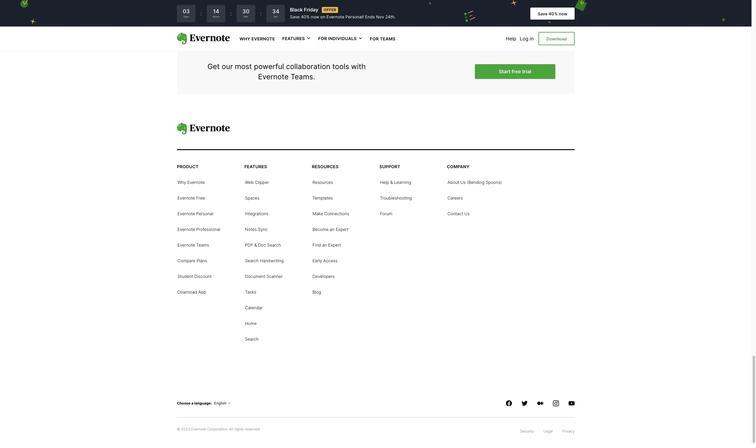 Task type: locate. For each thing, give the bounding box(es) containing it.
spaces link
[[245, 195, 260, 201]]

features button
[[282, 36, 311, 42]]

1 vertical spatial help
[[380, 180, 389, 185]]

0 vertical spatial features
[[282, 36, 305, 41]]

1 vertical spatial features
[[245, 164, 267, 169]]

1 vertical spatial why
[[178, 180, 186, 185]]

1 horizontal spatial why evernote link
[[240, 36, 275, 42]]

find an expert
[[313, 242, 341, 248]]

why evernote link down the min
[[240, 36, 275, 42]]

tools
[[333, 62, 349, 71]]

0 horizontal spatial save
[[290, 14, 300, 19]]

0 horizontal spatial why
[[178, 180, 186, 185]]

24th.
[[386, 14, 396, 19]]

now up download "link"
[[559, 11, 568, 16]]

0 vertical spatial why evernote
[[240, 36, 275, 41]]

why evernote down the min
[[240, 36, 275, 41]]

legal link
[[544, 427, 553, 435]]

1 evernote logo image from the top
[[177, 33, 230, 45]]

for left individuals on the top left of page
[[318, 36, 327, 41]]

©
[[177, 427, 180, 432]]

a
[[191, 401, 194, 406]]

us right contact
[[465, 211, 470, 216]]

why evernote link
[[240, 36, 275, 42], [178, 179, 205, 185]]

download app
[[178, 289, 206, 295]]

evernote up compare on the left of page
[[178, 242, 195, 248]]

troubleshooting link
[[380, 195, 412, 201]]

0 horizontal spatial &
[[254, 242, 257, 248]]

for for for teams
[[370, 36, 379, 41]]

why down product
[[178, 180, 186, 185]]

&
[[391, 180, 393, 185], [254, 242, 257, 248]]

features inside button
[[282, 36, 305, 41]]

us
[[461, 180, 466, 185], [465, 211, 470, 216]]

0 horizontal spatial an
[[322, 242, 327, 248]]

teams.
[[291, 72, 315, 81]]

calendar link
[[245, 305, 263, 311]]

0 vertical spatial teams
[[380, 36, 396, 41]]

save down black
[[290, 14, 300, 19]]

document scanner
[[245, 274, 283, 279]]

0 horizontal spatial :
[[201, 10, 202, 17]]

careers
[[448, 195, 463, 201]]

save for save 40% now
[[538, 11, 548, 16]]

evernote logo image
[[177, 33, 230, 45], [177, 123, 230, 135]]

0 vertical spatial &
[[391, 180, 393, 185]]

save 40% now link
[[531, 7, 575, 20]]

start free trial
[[499, 68, 532, 74]]

& left 'learning'
[[391, 180, 393, 185]]

trial
[[523, 68, 532, 74]]

resources up resources link
[[312, 164, 339, 169]]

0 horizontal spatial why evernote link
[[178, 179, 205, 185]]

1 horizontal spatial &
[[391, 180, 393, 185]]

1 horizontal spatial :
[[230, 10, 232, 17]]

1 vertical spatial expert
[[328, 242, 341, 248]]

1 vertical spatial why evernote link
[[178, 179, 205, 185]]

0 vertical spatial search
[[267, 242, 281, 248]]

evernote professional link
[[178, 226, 220, 232]]

home
[[245, 321, 257, 326]]

download
[[547, 36, 567, 41], [178, 289, 197, 295]]

1 vertical spatial search
[[245, 258, 259, 263]]

expert for find an expert
[[328, 242, 341, 248]]

:
[[201, 10, 202, 17], [230, 10, 232, 17], [260, 10, 262, 17]]

us right "about"
[[461, 180, 466, 185]]

evernote down sec
[[252, 36, 275, 41]]

help inside help & learning link
[[380, 180, 389, 185]]

for inside button
[[318, 36, 327, 41]]

1 vertical spatial an
[[322, 242, 327, 248]]

0 vertical spatial why evernote link
[[240, 36, 275, 42]]

help down "support"
[[380, 180, 389, 185]]

why evernote link for for
[[240, 36, 275, 42]]

for
[[318, 36, 327, 41], [370, 36, 379, 41]]

student discount
[[178, 274, 212, 279]]

03
[[183, 8, 190, 15]]

1 vertical spatial why evernote
[[178, 180, 205, 185]]

now
[[559, 11, 568, 16], [311, 14, 319, 19]]

34 sec
[[272, 8, 280, 18]]

developers link
[[313, 273, 335, 279]]

40% up download "link"
[[549, 11, 558, 16]]

: left 34 sec
[[260, 10, 262, 17]]

compare
[[178, 258, 196, 263]]

plans
[[197, 258, 207, 263]]

expert down connections
[[336, 227, 349, 232]]

spaces
[[245, 195, 260, 201]]

40% for save 40% now
[[549, 11, 558, 16]]

search right doc
[[267, 242, 281, 248]]

0 horizontal spatial why evernote
[[178, 180, 205, 185]]

1 horizontal spatial an
[[330, 227, 335, 232]]

our
[[222, 62, 233, 71]]

why down the min
[[240, 36, 250, 41]]

log in link
[[520, 36, 534, 42]]

2 vertical spatial search
[[245, 337, 259, 342]]

1 horizontal spatial save
[[538, 11, 548, 16]]

make
[[313, 211, 323, 216]]

evernote free
[[178, 195, 205, 201]]

choose
[[177, 401, 191, 406]]

save up download "link"
[[538, 11, 548, 16]]

features down black
[[282, 36, 305, 41]]

1 horizontal spatial 40%
[[549, 11, 558, 16]]

1 vertical spatial us
[[465, 211, 470, 216]]

find an expert link
[[313, 242, 341, 248]]

offer
[[324, 7, 337, 12]]

personal
[[196, 211, 213, 216]]

now for save 40% now on evernote personal! ends nov 24th.
[[311, 14, 319, 19]]

personal!
[[346, 14, 364, 19]]

save inside 'link'
[[538, 11, 548, 16]]

spoons)
[[486, 180, 502, 185]]

0 vertical spatial help
[[506, 36, 517, 42]]

search down 'home'
[[245, 337, 259, 342]]

resources up the templates link
[[313, 180, 333, 185]]

an right find
[[322, 242, 327, 248]]

search down pdf
[[245, 258, 259, 263]]

start free trial link
[[475, 64, 556, 79]]

us for about
[[461, 180, 466, 185]]

get
[[208, 62, 220, 71]]

: left 30 min
[[230, 10, 232, 17]]

1 vertical spatial teams
[[196, 242, 209, 248]]

now inside the save 40% now 'link'
[[559, 11, 568, 16]]

1 vertical spatial evernote logo image
[[177, 123, 230, 135]]

0 horizontal spatial 40%
[[301, 14, 310, 19]]

make connections link
[[313, 210, 349, 216]]

evernote up 'evernote free' link
[[187, 180, 205, 185]]

early access
[[313, 258, 338, 263]]

early
[[313, 258, 322, 263]]

0 vertical spatial us
[[461, 180, 466, 185]]

for down the ends
[[370, 36, 379, 41]]

why evernote up 'evernote free' link
[[178, 180, 205, 185]]

individuals
[[328, 36, 357, 41]]

1 horizontal spatial features
[[282, 36, 305, 41]]

1 vertical spatial download
[[178, 289, 197, 295]]

pdf & doc search
[[245, 242, 281, 248]]

forum link
[[380, 210, 393, 216]]

features up "web clipper" link
[[245, 164, 267, 169]]

blog
[[313, 289, 321, 295]]

evernote personal
[[178, 211, 213, 216]]

log in
[[520, 36, 534, 42]]

web clipper
[[245, 180, 269, 185]]

2 evernote logo image from the top
[[177, 123, 230, 135]]

student discount link
[[178, 273, 212, 279]]

help left the log on the top
[[506, 36, 517, 42]]

evernote down powerful
[[258, 72, 289, 81]]

why for for teams
[[240, 36, 250, 41]]

1 horizontal spatial now
[[559, 11, 568, 16]]

1 vertical spatial &
[[254, 242, 257, 248]]

34
[[272, 8, 280, 15]]

0 horizontal spatial now
[[311, 14, 319, 19]]

search inside 'link'
[[245, 258, 259, 263]]

0 horizontal spatial for
[[318, 36, 327, 41]]

expert down become an expert
[[328, 242, 341, 248]]

compare plans
[[178, 258, 207, 263]]

& left doc
[[254, 242, 257, 248]]

download inside "link"
[[547, 36, 567, 41]]

why evernote link up 'evernote free' link
[[178, 179, 205, 185]]

save for save 40% now on evernote personal! ends nov 24th.
[[290, 14, 300, 19]]

teams up plans
[[196, 242, 209, 248]]

& for help
[[391, 180, 393, 185]]

1 horizontal spatial why evernote
[[240, 36, 275, 41]]

1 horizontal spatial download
[[547, 36, 567, 41]]

download left app
[[178, 289, 197, 295]]

professional
[[196, 227, 220, 232]]

1 horizontal spatial teams
[[380, 36, 396, 41]]

search link
[[245, 336, 259, 342]]

40% inside 'link'
[[549, 11, 558, 16]]

0 horizontal spatial help
[[380, 180, 389, 185]]

features
[[282, 36, 305, 41], [245, 164, 267, 169]]

evernote down evernote free
[[178, 211, 195, 216]]

about us (bending spoons) link
[[448, 179, 502, 185]]

us for contact
[[465, 211, 470, 216]]

save
[[538, 11, 548, 16], [290, 14, 300, 19]]

0 horizontal spatial teams
[[196, 242, 209, 248]]

0 vertical spatial an
[[330, 227, 335, 232]]

teams
[[380, 36, 396, 41], [196, 242, 209, 248]]

an right become
[[330, 227, 335, 232]]

teams down 24th.
[[380, 36, 396, 41]]

40% down black friday
[[301, 14, 310, 19]]

why evernote for for
[[240, 36, 275, 41]]

1 horizontal spatial for
[[370, 36, 379, 41]]

0 vertical spatial why
[[240, 36, 250, 41]]

2 horizontal spatial :
[[260, 10, 262, 17]]

evernote personal link
[[178, 210, 213, 216]]

0 vertical spatial evernote logo image
[[177, 33, 230, 45]]

: left 14 hours at top
[[201, 10, 202, 17]]

english
[[214, 401, 227, 406]]

access
[[324, 258, 338, 263]]

1 horizontal spatial why
[[240, 36, 250, 41]]

(bending
[[467, 180, 485, 185]]

download right in
[[547, 36, 567, 41]]

0 horizontal spatial download
[[178, 289, 197, 295]]

evernote up evernote teams link
[[178, 227, 195, 232]]

0 vertical spatial download
[[547, 36, 567, 41]]

contact
[[448, 211, 464, 216]]

save 40% now
[[538, 11, 568, 16]]

now left on
[[311, 14, 319, 19]]

0 vertical spatial expert
[[336, 227, 349, 232]]

1 horizontal spatial help
[[506, 36, 517, 42]]



Task type: vqa. For each thing, say whether or not it's contained in the screenshot.
Docs,
no



Task type: describe. For each thing, give the bounding box(es) containing it.
early access link
[[313, 258, 338, 264]]

pdf
[[245, 242, 253, 248]]

app
[[198, 289, 206, 295]]

notes sync
[[245, 227, 268, 232]]

nov
[[376, 14, 384, 19]]

templates
[[313, 195, 333, 201]]

teams for for teams
[[380, 36, 396, 41]]

14
[[213, 8, 219, 15]]

compare plans link
[[178, 258, 207, 264]]

get our most powerful collaboration tools with evernote teams.
[[208, 62, 366, 81]]

an for become
[[330, 227, 335, 232]]

help & learning
[[380, 180, 411, 185]]

pdf & doc search link
[[245, 242, 281, 248]]

2 : from the left
[[230, 10, 232, 17]]

document scanner link
[[245, 273, 283, 279]]

security link
[[520, 427, 534, 435]]

forum
[[380, 211, 393, 216]]

an for find
[[322, 242, 327, 248]]

choose a language:
[[177, 401, 212, 406]]

for teams
[[370, 36, 396, 41]]

evernote left 'free'
[[178, 195, 195, 201]]

security
[[520, 429, 534, 434]]

scanner
[[267, 274, 283, 279]]

help link
[[506, 36, 517, 42]]

home link
[[245, 320, 257, 326]]

with
[[351, 62, 366, 71]]

0 horizontal spatial features
[[245, 164, 267, 169]]

troubleshooting
[[380, 195, 412, 201]]

find
[[313, 242, 321, 248]]

expert for become an expert
[[336, 227, 349, 232]]

for teams link
[[370, 36, 396, 42]]

hours
[[213, 15, 220, 18]]

help for help & learning
[[380, 180, 389, 185]]

save 40% now on evernote personal! ends nov 24th.
[[290, 14, 396, 19]]

evernote inside get our most powerful collaboration tools with evernote teams.
[[258, 72, 289, 81]]

legal
[[544, 429, 553, 434]]

3 : from the left
[[260, 10, 262, 17]]

contact us
[[448, 211, 470, 216]]

log
[[520, 36, 529, 42]]

privacy
[[563, 429, 575, 434]]

blog link
[[313, 289, 321, 295]]

tasks
[[245, 289, 256, 295]]

support
[[380, 164, 401, 169]]

integrations link
[[245, 210, 269, 216]]

tasks link
[[245, 289, 256, 295]]

why evernote link for evernote
[[178, 179, 205, 185]]

teams for evernote teams
[[196, 242, 209, 248]]

download for download app
[[178, 289, 197, 295]]

for for for individuals
[[318, 36, 327, 41]]

student
[[178, 274, 193, 279]]

evernote professional
[[178, 227, 220, 232]]

1 : from the left
[[201, 10, 202, 17]]

black
[[290, 7, 303, 13]]

evernote teams link
[[178, 242, 209, 248]]

now for save 40% now
[[559, 11, 568, 16]]

days
[[184, 15, 189, 18]]

evernote teams
[[178, 242, 209, 248]]

0 vertical spatial resources
[[312, 164, 339, 169]]

evernote right 2023
[[191, 427, 206, 432]]

corporation.
[[207, 427, 228, 432]]

40% for save 40% now on evernote personal! ends nov 24th.
[[301, 14, 310, 19]]

handwriting
[[260, 258, 284, 263]]

doc
[[258, 242, 266, 248]]

30 min
[[243, 8, 250, 18]]

become an expert
[[313, 227, 349, 232]]

1 vertical spatial resources
[[313, 180, 333, 185]]

evernote down offer
[[327, 14, 345, 19]]

search handwriting
[[245, 258, 284, 263]]

download for download
[[547, 36, 567, 41]]

become
[[313, 227, 329, 232]]

resources link
[[313, 179, 333, 185]]

search for search handwriting
[[245, 258, 259, 263]]

download app link
[[178, 289, 206, 295]]

why evernote for evernote
[[178, 180, 205, 185]]

black friday
[[290, 7, 319, 13]]

start
[[499, 68, 511, 74]]

document
[[245, 274, 266, 279]]

language:
[[194, 401, 212, 406]]

privacy link
[[563, 427, 575, 435]]

company
[[447, 164, 470, 169]]

sec
[[274, 15, 278, 18]]

14 hours
[[213, 8, 220, 18]]

free
[[512, 68, 521, 74]]

calendar
[[245, 305, 263, 310]]

collaboration
[[286, 62, 331, 71]]

learning
[[394, 180, 411, 185]]

search for search
[[245, 337, 259, 342]]

careers link
[[448, 195, 463, 201]]

for individuals
[[318, 36, 357, 41]]

rights
[[234, 427, 244, 432]]

help for help
[[506, 36, 517, 42]]

© 2023 evernote corporation. all rights reserved.
[[177, 427, 261, 432]]

notes sync link
[[245, 226, 268, 232]]

integrations
[[245, 211, 269, 216]]

in
[[530, 36, 534, 42]]

about us (bending spoons)
[[448, 180, 502, 185]]

become an expert link
[[313, 226, 349, 232]]

sync
[[258, 227, 268, 232]]

& for pdf
[[254, 242, 257, 248]]

why for evernote professional
[[178, 180, 186, 185]]

all
[[229, 427, 233, 432]]

03 days
[[183, 8, 190, 18]]

2023
[[181, 427, 190, 432]]



